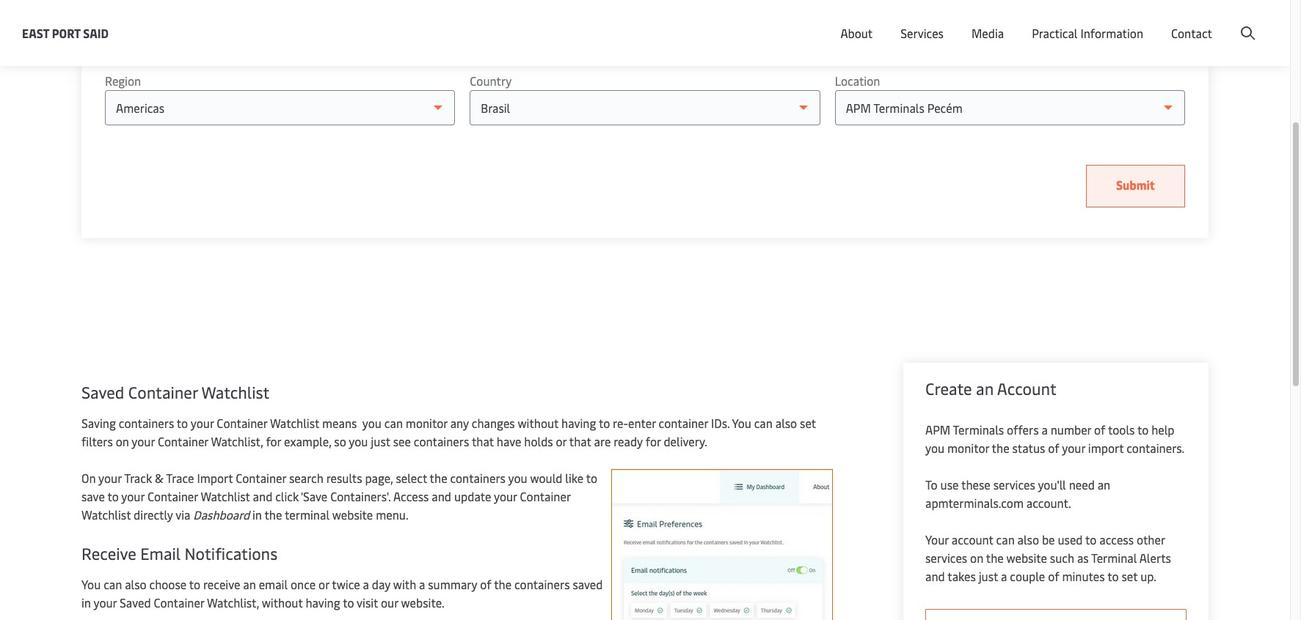 Task type: vqa. For each thing, say whether or not it's contained in the screenshot.
website.
yes



Task type: locate. For each thing, give the bounding box(es) containing it.
in down receive
[[81, 595, 91, 611]]

a
[[1042, 422, 1048, 438], [1001, 569, 1007, 585], [363, 577, 369, 593], [419, 577, 425, 593]]

1 vertical spatial set
[[1122, 569, 1138, 585]]

filters
[[81, 434, 113, 450]]

an inside to use these services you'll need an apmterminals.com account.
[[1098, 477, 1111, 493]]

1 vertical spatial or
[[319, 577, 329, 593]]

1 horizontal spatial that
[[569, 434, 591, 450]]

0 vertical spatial having
[[562, 415, 596, 432]]

0 vertical spatial set
[[800, 415, 816, 432]]

0 horizontal spatial location
[[835, 73, 880, 89]]

email
[[140, 543, 181, 565]]

the inside on your track & trace import container search results page, select the containers you would like to save to your container watchlist and click 'save containers'. access and update your container watchlist directly via
[[430, 470, 447, 487]]

you right the so
[[349, 434, 368, 450]]

also inside your account can also be used to access other services on the website such as terminal alerts and takes just a couple of minutes to set up.
[[1018, 532, 1039, 548]]

saved
[[81, 382, 124, 404], [120, 595, 151, 611]]

select
[[396, 470, 427, 487]]

of right summary
[[480, 577, 491, 593]]

create
[[1183, 14, 1217, 30], [926, 378, 972, 400]]

you
[[362, 415, 382, 432], [349, 434, 368, 450], [926, 440, 945, 457], [508, 470, 527, 487]]

also inside saving containers to your container watchlist means  you can monitor any changes without having to re-enter container ids. you can also set filters on your container watchlist, for example, so you just see containers that have holds or that are ready for delivery.
[[776, 415, 797, 432]]

services down your
[[926, 550, 967, 567]]

website up "couple"
[[1007, 550, 1047, 567]]

your account can also be used to access other services on the website such as terminal alerts and takes just a couple of minutes to set up.
[[926, 532, 1171, 585]]

to right like
[[586, 470, 597, 487]]

your inside apm terminals offers a number of tools to help you monitor the status of your import containers.
[[1062, 440, 1086, 457]]

an for to use these services you'll need an apmterminals.com account.
[[1098, 477, 1111, 493]]

to down twice
[[343, 595, 354, 611]]

your
[[191, 415, 214, 432], [132, 434, 155, 450], [1062, 440, 1086, 457], [98, 470, 122, 487], [121, 489, 145, 505], [494, 489, 517, 505], [94, 595, 117, 611]]

1 vertical spatial services
[[926, 550, 967, 567]]

create up apm in the right bottom of the page
[[926, 378, 972, 400]]

account up offers
[[997, 378, 1057, 400]]

port
[[52, 25, 80, 41]]

having down once
[[306, 595, 340, 611]]

0 vertical spatial location
[[915, 13, 960, 29]]

1 horizontal spatial or
[[556, 434, 567, 450]]

containers down any
[[414, 434, 469, 450]]

2 vertical spatial also
[[125, 577, 147, 593]]

watchlist, down receive
[[207, 595, 259, 611]]

receive
[[203, 577, 240, 593]]

on inside saving containers to your container watchlist means  you can monitor any changes without having to re-enter container ids. you can also set filters on your container watchlist, for example, so you just see containers that have holds or that are ready for delivery.
[[116, 434, 129, 450]]

container
[[128, 382, 198, 404], [217, 415, 267, 432], [158, 434, 208, 450], [236, 470, 286, 487], [147, 489, 198, 505], [520, 489, 571, 505], [154, 595, 204, 611]]

so
[[334, 434, 346, 450]]

0 horizontal spatial for
[[266, 434, 281, 450]]

just
[[371, 434, 390, 450], [979, 569, 998, 585]]

information
[[1081, 25, 1144, 41]]

can inside your account can also be used to access other services on the website such as terminal alerts and takes just a couple of minutes to set up.
[[996, 532, 1015, 548]]

alerts
[[1140, 550, 1171, 567]]

monitor inside saving containers to your container watchlist means  you can monitor any changes without having to re-enter container ids. you can also set filters on your container watchlist, for example, so you just see containers that have holds or that are ready for delivery.
[[406, 415, 448, 432]]

2 horizontal spatial and
[[926, 569, 945, 585]]

containers up update
[[450, 470, 506, 487]]

1 horizontal spatial without
[[518, 415, 559, 432]]

for left example,
[[266, 434, 281, 450]]

containers.
[[1127, 440, 1185, 457]]

1 horizontal spatial you
[[732, 415, 751, 432]]

location right switch
[[915, 13, 960, 29]]

you inside saving containers to your container watchlist means  you can monitor any changes without having to re-enter container ids. you can also set filters on your container watchlist, for example, so you just see containers that have holds or that are ready for delivery.
[[732, 415, 751, 432]]

can right ids.
[[754, 415, 773, 432]]

once
[[291, 577, 316, 593]]

1 vertical spatial monitor
[[948, 440, 989, 457]]

see
[[393, 434, 411, 450]]

1 vertical spatial watchlist,
[[207, 595, 259, 611]]

or
[[556, 434, 567, 450], [319, 577, 329, 593]]

on your track & trace import container search results page, select the containers you would like to save to your container watchlist and click 'save containers'. access and update your container watchlist directly via
[[81, 470, 597, 523]]

on
[[81, 470, 96, 487]]

1 horizontal spatial for
[[646, 434, 661, 450]]

website
[[332, 507, 373, 523], [1007, 550, 1047, 567]]

that
[[472, 434, 494, 450], [569, 434, 591, 450]]

also inside 'you can also choose to receive an email once or twice a day with a summary of the containers saved in your saved container watchlist, without having to visit our website.'
[[125, 577, 147, 593]]

without up holds
[[518, 415, 559, 432]]

0 horizontal spatial having
[[306, 595, 340, 611]]

1 horizontal spatial create
[[1183, 14, 1217, 30]]

or right holds
[[556, 434, 567, 450]]

an for you can also choose to receive an email once or twice a day with a summary of the containers saved in your saved container watchlist, without having to visit our website.
[[243, 577, 256, 593]]

2 horizontal spatial also
[[1018, 532, 1039, 548]]

0 vertical spatial monitor
[[406, 415, 448, 432]]

set
[[800, 415, 816, 432], [1122, 569, 1138, 585]]

watchlist, up import
[[211, 434, 263, 450]]

to inside apm terminals offers a number of tools to help you monitor the status of your import containers.
[[1138, 422, 1149, 438]]

the right summary
[[494, 577, 512, 593]]

having inside 'you can also choose to receive an email once or twice a day with a summary of the containers saved in your saved container watchlist, without having to visit our website.'
[[306, 595, 340, 611]]

for down 'enter'
[[646, 434, 661, 450]]

1 horizontal spatial also
[[776, 415, 797, 432]]

1 vertical spatial location
[[835, 73, 880, 89]]

your up the track
[[132, 434, 155, 450]]

an up terminals
[[976, 378, 994, 400]]

1 vertical spatial an
[[1098, 477, 1111, 493]]

the for services
[[986, 550, 1004, 567]]

0 vertical spatial an
[[976, 378, 994, 400]]

1 horizontal spatial just
[[979, 569, 998, 585]]

0 vertical spatial you
[[732, 415, 751, 432]]

0 horizontal spatial or
[[319, 577, 329, 593]]

1 vertical spatial you
[[81, 577, 101, 593]]

account right the contact popup button
[[1219, 14, 1262, 30]]

just inside saving containers to your container watchlist means  you can monitor any changes without having to re-enter container ids. you can also set filters on your container watchlist, for example, so you just see containers that have holds or that are ready for delivery.
[[371, 434, 390, 450]]

location down about dropdown button
[[835, 73, 880, 89]]

choose
[[149, 577, 187, 593]]

0 vertical spatial just
[[371, 434, 390, 450]]

you down receive
[[81, 577, 101, 593]]

a right with
[[419, 577, 425, 593]]

login
[[1144, 14, 1172, 30]]

also left be
[[1018, 532, 1039, 548]]

you down apm in the right bottom of the page
[[926, 440, 945, 457]]

watchlist
[[201, 382, 270, 404], [270, 415, 319, 432], [201, 489, 250, 505], [81, 507, 131, 523]]

container notifications image
[[611, 470, 833, 621]]

services inside to use these services you'll need an apmterminals.com account.
[[994, 477, 1035, 493]]

monitor up "see"
[[406, 415, 448, 432]]

an inside 'you can also choose to receive an email once or twice a day with a summary of the containers saved in your saved container watchlist, without having to visit our website.'
[[243, 577, 256, 593]]

also left "choose"
[[125, 577, 147, 593]]

0 horizontal spatial you
[[81, 577, 101, 593]]

the left status
[[992, 440, 1010, 457]]

1 horizontal spatial monitor
[[948, 440, 989, 457]]

create right /
[[1183, 14, 1217, 30]]

account
[[1219, 14, 1262, 30], [997, 378, 1057, 400]]

a inside apm terminals offers a number of tools to help you monitor the status of your import containers.
[[1042, 422, 1048, 438]]

monitor down terminals
[[948, 440, 989, 457]]

1 vertical spatial having
[[306, 595, 340, 611]]

0 horizontal spatial services
[[926, 550, 967, 567]]

saving
[[81, 415, 116, 432]]

can down receive
[[104, 577, 122, 593]]

any
[[450, 415, 469, 432]]

just inside your account can also be used to access other services on the website such as terminal alerts and takes just a couple of minutes to set up.
[[979, 569, 998, 585]]

our
[[381, 595, 398, 611]]

services
[[994, 477, 1035, 493], [926, 550, 967, 567]]

tab list
[[81, 0, 1209, 39]]

the right select
[[430, 470, 447, 487]]

and
[[253, 489, 273, 505], [432, 489, 451, 505], [926, 569, 945, 585]]

0 horizontal spatial in
[[81, 595, 91, 611]]

0 horizontal spatial without
[[262, 595, 303, 611]]

used
[[1058, 532, 1083, 548]]

0 horizontal spatial monitor
[[406, 415, 448, 432]]

0 horizontal spatial an
[[243, 577, 256, 593]]

as
[[1077, 550, 1089, 567]]

also right ids.
[[776, 415, 797, 432]]

number
[[1051, 422, 1092, 438]]

0 vertical spatial also
[[776, 415, 797, 432]]

in inside 'you can also choose to receive an email once or twice a day with a summary of the containers saved in your saved container watchlist, without having to visit our website.'
[[81, 595, 91, 611]]

your down the track
[[121, 489, 145, 505]]

that left are
[[569, 434, 591, 450]]

without down email
[[262, 595, 303, 611]]

and left takes
[[926, 569, 945, 585]]

to right "choose"
[[189, 577, 200, 593]]

2 horizontal spatial an
[[1098, 477, 1111, 493]]

access
[[1100, 532, 1134, 548]]

can right "account"
[[996, 532, 1015, 548]]

your down number
[[1062, 440, 1086, 457]]

1 vertical spatial on
[[970, 550, 984, 567]]

and left click
[[253, 489, 273, 505]]

a left "couple"
[[1001, 569, 1007, 585]]

having
[[562, 415, 596, 432], [306, 595, 340, 611]]

the
[[992, 440, 1010, 457], [430, 470, 447, 487], [265, 507, 282, 523], [986, 550, 1004, 567], [494, 577, 512, 593]]

0 horizontal spatial just
[[371, 434, 390, 450]]

0 vertical spatial account
[[1219, 14, 1262, 30]]

of down such in the bottom of the page
[[1048, 569, 1060, 585]]

you right ids.
[[732, 415, 751, 432]]

the down "account"
[[986, 550, 1004, 567]]

you left would
[[508, 470, 527, 487]]

1 horizontal spatial having
[[562, 415, 596, 432]]

login / create account link
[[1117, 0, 1262, 43]]

1 horizontal spatial website
[[1007, 550, 1047, 567]]

0 vertical spatial in
[[252, 507, 262, 523]]

1 vertical spatial saved
[[120, 595, 151, 611]]

0 vertical spatial watchlist,
[[211, 434, 263, 450]]

1 vertical spatial website
[[1007, 550, 1047, 567]]

the for page,
[[430, 470, 447, 487]]

without
[[518, 415, 559, 432], [262, 595, 303, 611]]

0 vertical spatial or
[[556, 434, 567, 450]]

up.
[[1141, 569, 1157, 585]]

a inside your account can also be used to access other services on the website such as terminal alerts and takes just a couple of minutes to set up.
[[1001, 569, 1007, 585]]

2 that from the left
[[569, 434, 591, 450]]

your down receive
[[94, 595, 117, 611]]

via
[[176, 507, 190, 523]]

can up "see"
[[384, 415, 403, 432]]

your right update
[[494, 489, 517, 505]]

having up are
[[562, 415, 596, 432]]

1 vertical spatial in
[[81, 595, 91, 611]]

saved up saving
[[81, 382, 124, 404]]

and right the access
[[432, 489, 451, 505]]

/
[[1175, 14, 1180, 30]]

or inside saving containers to your container watchlist means  you can monitor any changes without having to re-enter container ids. you can also set filters on your container watchlist, for example, so you just see containers that have holds or that are ready for delivery.
[[556, 434, 567, 450]]

website inside your account can also be used to access other services on the website such as terminal alerts and takes just a couple of minutes to set up.
[[1007, 550, 1047, 567]]

in right dashboard
[[252, 507, 262, 523]]

saved down "choose"
[[120, 595, 151, 611]]

0 horizontal spatial on
[[116, 434, 129, 450]]

without inside saving containers to your container watchlist means  you can monitor any changes without having to re-enter container ids. you can also set filters on your container watchlist, for example, so you just see containers that have holds or that are ready for delivery.
[[518, 415, 559, 432]]

0 horizontal spatial that
[[472, 434, 494, 450]]

1 horizontal spatial services
[[994, 477, 1035, 493]]

1 vertical spatial just
[[979, 569, 998, 585]]

on down "account"
[[970, 550, 984, 567]]

save
[[81, 489, 105, 505]]

to left help
[[1138, 422, 1149, 438]]

on right filters
[[116, 434, 129, 450]]

apm terminals offers a number of tools to help you monitor the status of your import containers.
[[926, 422, 1185, 457]]

0 vertical spatial on
[[116, 434, 129, 450]]

like
[[565, 470, 584, 487]]

1 horizontal spatial account
[[1219, 14, 1262, 30]]

1 horizontal spatial on
[[970, 550, 984, 567]]

0 vertical spatial saved
[[81, 382, 124, 404]]

services left you'll
[[994, 477, 1035, 493]]

just left "see"
[[371, 434, 390, 450]]

services inside your account can also be used to access other services on the website such as terminal alerts and takes just a couple of minutes to set up.
[[926, 550, 967, 567]]

0 horizontal spatial create
[[926, 378, 972, 400]]

2 vertical spatial an
[[243, 577, 256, 593]]

just right takes
[[979, 569, 998, 585]]

account
[[952, 532, 994, 548]]

the inside 'you can also choose to receive an email once or twice a day with a summary of the containers saved in your saved container watchlist, without having to visit our website.'
[[494, 577, 512, 593]]

also
[[776, 415, 797, 432], [1018, 532, 1039, 548], [125, 577, 147, 593]]

the inside apm terminals offers a number of tools to help you monitor the status of your import containers.
[[992, 440, 1010, 457]]

an left email
[[243, 577, 256, 593]]

0 horizontal spatial also
[[125, 577, 147, 593]]

containers left saved
[[515, 577, 570, 593]]

receive
[[81, 543, 136, 565]]

1 vertical spatial create
[[926, 378, 972, 400]]

0 horizontal spatial website
[[332, 507, 373, 523]]

0 vertical spatial services
[[994, 477, 1035, 493]]

0 vertical spatial without
[[518, 415, 559, 432]]

0 horizontal spatial account
[[997, 378, 1057, 400]]

delivery.
[[664, 434, 707, 450]]

terminals
[[953, 422, 1004, 438]]

0 vertical spatial website
[[332, 507, 373, 523]]

you
[[732, 415, 751, 432], [81, 577, 101, 593]]

saving containers to your container watchlist means  you can monitor any changes without having to re-enter container ids. you can also set filters on your container watchlist, for example, so you just see containers that have holds or that are ready for delivery.
[[81, 415, 816, 450]]

or right once
[[319, 577, 329, 593]]

of inside 'you can also choose to receive an email once or twice a day with a summary of the containers saved in your saved container watchlist, without having to visit our website.'
[[480, 577, 491, 593]]

practical information
[[1032, 25, 1144, 41]]

of
[[1094, 422, 1106, 438], [1048, 440, 1060, 457], [1048, 569, 1060, 585], [480, 577, 491, 593]]

container
[[659, 415, 708, 432]]

1 vertical spatial account
[[997, 378, 1057, 400]]

ready
[[614, 434, 643, 450]]

need
[[1069, 477, 1095, 493]]

a right offers
[[1042, 422, 1048, 438]]

0 horizontal spatial set
[[800, 415, 816, 432]]

the inside your account can also be used to access other services on the website such as terminal alerts and takes just a couple of minutes to set up.
[[986, 550, 1004, 567]]

enter
[[628, 415, 656, 432]]

1 vertical spatial also
[[1018, 532, 1039, 548]]

an right "need"
[[1098, 477, 1111, 493]]

in
[[252, 507, 262, 523], [81, 595, 91, 611]]

that down "changes"
[[472, 434, 494, 450]]

1 vertical spatial without
[[262, 595, 303, 611]]

website down the containers'.
[[332, 507, 373, 523]]

services
[[901, 25, 944, 41]]

create an account
[[926, 378, 1057, 400]]

your right the "on"
[[98, 470, 122, 487]]

on
[[116, 434, 129, 450], [970, 550, 984, 567]]

1 horizontal spatial set
[[1122, 569, 1138, 585]]



Task type: describe. For each thing, give the bounding box(es) containing it.
1 for from the left
[[266, 434, 281, 450]]

your
[[926, 532, 949, 548]]

menu
[[1044, 14, 1074, 30]]

1 horizontal spatial and
[[432, 489, 451, 505]]

switch location
[[877, 13, 960, 29]]

set inside saving containers to your container watchlist means  you can monitor any changes without having to re-enter container ids. you can also set filters on your container watchlist, for example, so you just see containers that have holds or that are ready for delivery.
[[800, 415, 816, 432]]

global menu button
[[975, 0, 1089, 44]]

click
[[275, 489, 299, 505]]

0 horizontal spatial and
[[253, 489, 273, 505]]

watchlist, inside saving containers to your container watchlist means  you can monitor any changes without having to re-enter container ids. you can also set filters on your container watchlist, for example, so you just see containers that have holds or that are ready for delivery.
[[211, 434, 263, 450]]

are
[[594, 434, 611, 450]]

contact
[[1171, 25, 1213, 41]]

directly
[[134, 507, 173, 523]]

contact button
[[1171, 0, 1213, 66]]

tools
[[1108, 422, 1135, 438]]

search
[[289, 470, 323, 487]]

ids.
[[711, 415, 730, 432]]

about button
[[841, 0, 873, 66]]

with
[[393, 577, 416, 593]]

having inside saving containers to your container watchlist means  you can monitor any changes without having to re-enter container ids. you can also set filters on your container watchlist, for example, so you just see containers that have holds or that are ready for delivery.
[[562, 415, 596, 432]]

dashboard in the terminal website menu.
[[193, 507, 409, 523]]

of right status
[[1048, 440, 1060, 457]]

re-
[[613, 415, 628, 432]]

such
[[1050, 550, 1075, 567]]

offers
[[1007, 422, 1039, 438]]

&
[[155, 470, 164, 487]]

to right save
[[107, 489, 119, 505]]

saved inside 'you can also choose to receive an email once or twice a day with a summary of the containers saved in your saved container watchlist, without having to visit our website.'
[[120, 595, 151, 611]]

your down saved container watchlist
[[191, 415, 214, 432]]

containers down saved container watchlist
[[119, 415, 174, 432]]

of inside your account can also be used to access other services on the website such as terminal alerts and takes just a couple of minutes to set up.
[[1048, 569, 1060, 585]]

switch location button
[[854, 13, 960, 29]]

you inside apm terminals offers a number of tools to help you monitor the status of your import containers.
[[926, 440, 945, 457]]

global
[[1007, 14, 1041, 30]]

the down click
[[265, 507, 282, 523]]

'save
[[301, 489, 328, 505]]

east port said
[[22, 25, 109, 41]]

would
[[530, 470, 563, 487]]

to up as
[[1086, 532, 1097, 548]]

you up 'page,'
[[362, 415, 382, 432]]

can inside 'you can also choose to receive an email once or twice a day with a summary of the containers saved in your saved container watchlist, without having to visit our website.'
[[104, 577, 122, 593]]

you inside 'you can also choose to receive an email once or twice a day with a summary of the containers saved in your saved container watchlist, without having to visit our website.'
[[81, 577, 101, 593]]

containers inside 'you can also choose to receive an email once or twice a day with a summary of the containers saved in your saved container watchlist, without having to visit our website.'
[[515, 577, 570, 593]]

to down terminal
[[1108, 569, 1119, 585]]

region
[[105, 73, 141, 89]]

twice
[[332, 577, 360, 593]]

monitor inside apm terminals offers a number of tools to help you monitor the status of your import containers.
[[948, 440, 989, 457]]

east port said link
[[22, 24, 109, 42]]

watchlist, inside 'you can also choose to receive an email once or twice a day with a summary of the containers saved in your saved container watchlist, without having to visit our website.'
[[207, 595, 259, 611]]

use
[[941, 477, 959, 493]]

practical
[[1032, 25, 1078, 41]]

1 that from the left
[[472, 434, 494, 450]]

to use these services you'll need an apmterminals.com account.
[[926, 477, 1111, 512]]

receive email notifications
[[81, 543, 278, 565]]

said
[[83, 25, 109, 41]]

to down saved container watchlist
[[177, 415, 188, 432]]

and inside your account can also be used to access other services on the website such as terminal alerts and takes just a couple of minutes to set up.
[[926, 569, 945, 585]]

1 horizontal spatial an
[[976, 378, 994, 400]]

import
[[197, 470, 233, 487]]

global menu
[[1007, 14, 1074, 30]]

2 for from the left
[[646, 434, 661, 450]]

container inside 'you can also choose to receive an email once or twice a day with a summary of the containers saved in your saved container watchlist, without having to visit our website.'
[[154, 595, 204, 611]]

containers inside on your track & trace import container search results page, select the containers you would like to save to your container watchlist and click 'save containers'. access and update your container watchlist directly via
[[450, 470, 506, 487]]

saved
[[573, 577, 603, 593]]

east
[[22, 25, 49, 41]]

couple
[[1010, 569, 1045, 585]]

0 vertical spatial create
[[1183, 14, 1217, 30]]

minutes
[[1062, 569, 1105, 585]]

day
[[372, 577, 390, 593]]

services button
[[901, 0, 944, 66]]

access
[[393, 489, 429, 505]]

about
[[841, 25, 873, 41]]

import
[[1088, 440, 1124, 457]]

menu.
[[376, 507, 409, 523]]

to
[[926, 477, 938, 493]]

a left day
[[363, 577, 369, 593]]

practical information button
[[1032, 0, 1144, 66]]

you inside on your track & trace import container search results page, select the containers you would like to save to your container watchlist and click 'save containers'. access and update your container watchlist directly via
[[508, 470, 527, 487]]

page,
[[365, 470, 393, 487]]

set inside your account can also be used to access other services on the website such as terminal alerts and takes just a couple of minutes to set up.
[[1122, 569, 1138, 585]]

your inside 'you can also choose to receive an email once or twice a day with a summary of the containers saved in your saved container watchlist, without having to visit our website.'
[[94, 595, 117, 611]]

saved container watchlist
[[81, 382, 270, 404]]

on inside your account can also be used to access other services on the website such as terminal alerts and takes just a couple of minutes to set up.
[[970, 550, 984, 567]]

summary
[[428, 577, 477, 593]]

to left re- at the bottom of page
[[599, 415, 610, 432]]

account.
[[1027, 495, 1071, 512]]

status
[[1012, 440, 1045, 457]]

these
[[961, 477, 991, 493]]

update
[[454, 489, 491, 505]]

terminal
[[1091, 550, 1137, 567]]

other
[[1137, 532, 1165, 548]]

country
[[470, 73, 512, 89]]

without inside 'you can also choose to receive an email once or twice a day with a summary of the containers saved in your saved container watchlist, without having to visit our website.'
[[262, 595, 303, 611]]

notifications
[[185, 543, 278, 565]]

trace
[[166, 470, 194, 487]]

website.
[[401, 595, 444, 611]]

1 horizontal spatial in
[[252, 507, 262, 523]]

media
[[972, 25, 1004, 41]]

have
[[497, 434, 521, 450]]

terminal
[[285, 507, 330, 523]]

1 horizontal spatial location
[[915, 13, 960, 29]]

help
[[1152, 422, 1175, 438]]

media button
[[972, 0, 1004, 66]]

dashboard
[[193, 507, 250, 523]]

the for you
[[992, 440, 1010, 457]]

apm
[[926, 422, 951, 438]]

login / create account
[[1144, 14, 1262, 30]]

of up import
[[1094, 422, 1106, 438]]

watchlist inside saving containers to your container watchlist means  you can monitor any changes without having to re-enter container ids. you can also set filters on your container watchlist, for example, so you just see containers that have holds or that are ready for delivery.
[[270, 415, 319, 432]]

or inside 'you can also choose to receive an email once or twice a day with a summary of the containers saved in your saved container watchlist, without having to visit our website.'
[[319, 577, 329, 593]]

holds
[[524, 434, 553, 450]]



